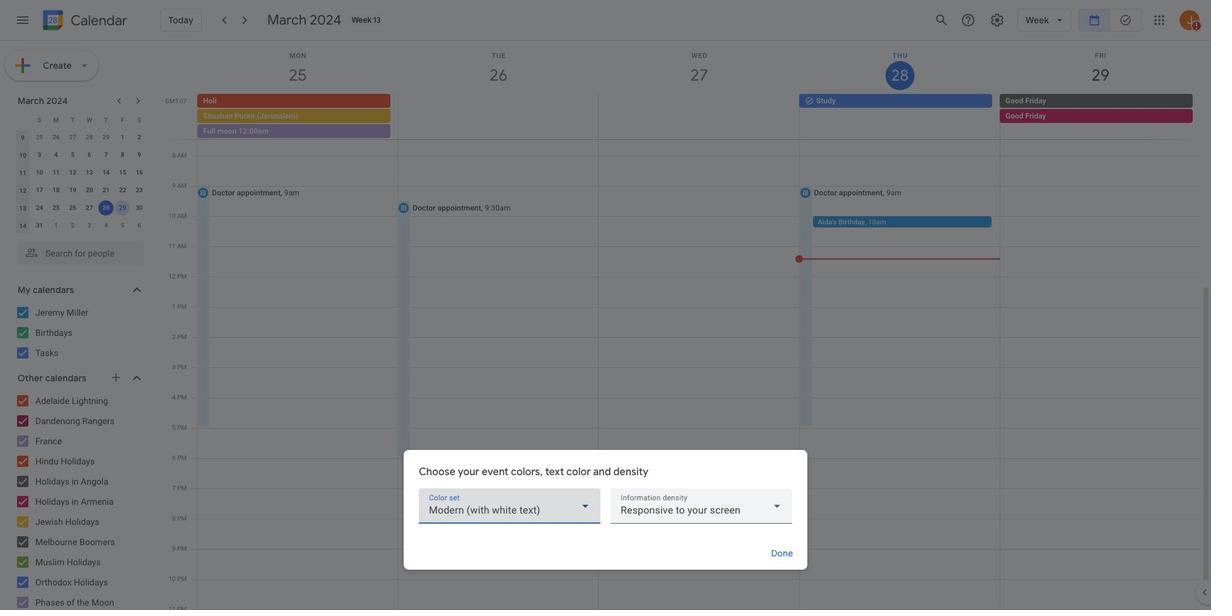 Task type: locate. For each thing, give the bounding box(es) containing it.
calendar element
[[40, 8, 127, 35]]

7 element
[[98, 148, 114, 163]]

heading
[[68, 13, 127, 28]]

april 3 element
[[82, 218, 97, 233]]

2 element
[[132, 130, 147, 145]]

12 element
[[65, 165, 80, 180]]

None search field
[[0, 237, 156, 265]]

21 element
[[98, 183, 114, 198]]

10 element
[[32, 165, 47, 180]]

3 element
[[32, 148, 47, 163]]

25 element
[[49, 201, 64, 216]]

None field
[[419, 489, 601, 524], [611, 489, 792, 524], [419, 489, 601, 524], [611, 489, 792, 524]]

dialog
[[404, 450, 807, 570]]

22 element
[[115, 183, 130, 198]]

11 element
[[49, 165, 64, 180]]

20 element
[[82, 183, 97, 198]]

main drawer image
[[15, 13, 30, 28]]

february 27 element
[[65, 130, 80, 145]]

23 element
[[132, 183, 147, 198]]

february 28 element
[[82, 130, 97, 145]]

14 element
[[98, 165, 114, 180]]

column header
[[15, 111, 31, 129]]

9 element
[[132, 148, 147, 163]]

row group
[[15, 129, 148, 235]]

27 element
[[82, 201, 97, 216]]

26 element
[[65, 201, 80, 216]]

april 1 element
[[49, 218, 64, 233]]

my calendars list
[[3, 303, 156, 363]]

row
[[192, 94, 1211, 139], [15, 111, 148, 129], [15, 129, 148, 146], [15, 146, 148, 164], [15, 164, 148, 182], [15, 182, 148, 199], [15, 199, 148, 217], [15, 217, 148, 235]]

29 element
[[115, 201, 130, 216]]

grid
[[161, 41, 1211, 611]]

column header inside march 2024 "grid"
[[15, 111, 31, 129]]

other calendars list
[[3, 391, 156, 611]]

31 element
[[32, 218, 47, 233]]

18 element
[[49, 183, 64, 198]]

cell
[[197, 94, 398, 139], [398, 94, 599, 139], [599, 94, 799, 139], [1000, 94, 1201, 139], [98, 199, 114, 217], [114, 199, 131, 217]]



Task type: vqa. For each thing, say whether or not it's contained in the screenshot.
heading in the Calendar Element
yes



Task type: describe. For each thing, give the bounding box(es) containing it.
april 5 element
[[115, 218, 130, 233]]

march 2024 grid
[[12, 111, 148, 235]]

30 element
[[132, 201, 147, 216]]

heading inside 'calendar' element
[[68, 13, 127, 28]]

17 element
[[32, 183, 47, 198]]

april 2 element
[[65, 218, 80, 233]]

february 29 element
[[98, 130, 114, 145]]

16 element
[[132, 165, 147, 180]]

april 6 element
[[132, 218, 147, 233]]

8 element
[[115, 148, 130, 163]]

april 4 element
[[98, 218, 114, 233]]

13 element
[[82, 165, 97, 180]]

february 25 element
[[32, 130, 47, 145]]

6 element
[[82, 148, 97, 163]]

5 element
[[65, 148, 80, 163]]

19 element
[[65, 183, 80, 198]]

february 26 element
[[49, 130, 64, 145]]

4 element
[[49, 148, 64, 163]]

1 element
[[115, 130, 130, 145]]

24 element
[[32, 201, 47, 216]]

row group inside march 2024 "grid"
[[15, 129, 148, 235]]

28, today element
[[98, 201, 114, 216]]

15 element
[[115, 165, 130, 180]]



